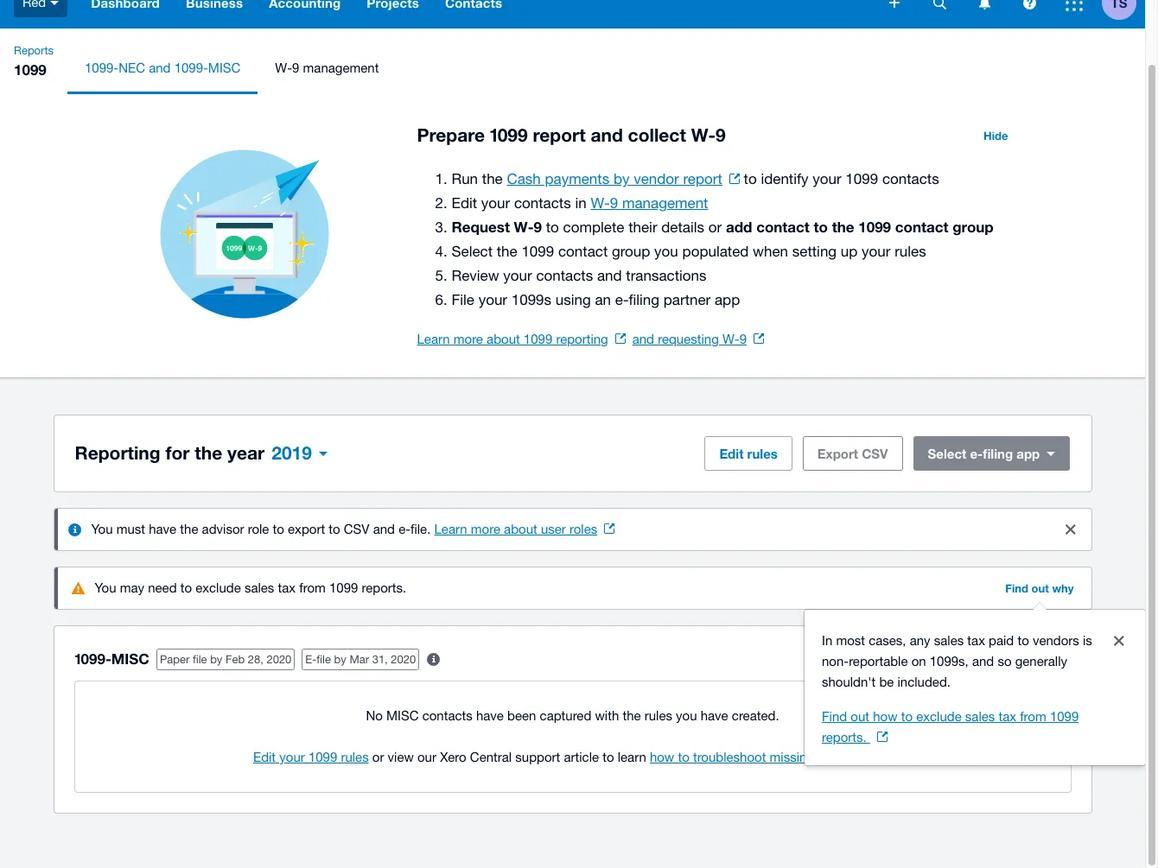 Task type: vqa. For each thing, say whether or not it's contained in the screenshot.
Out in the button
yes



Task type: describe. For each thing, give the bounding box(es) containing it.
select e-filing app button
[[913, 436, 1070, 471]]

edit rules button
[[705, 436, 792, 471]]

1099- for nec
[[85, 61, 119, 75]]

to left complete on the top of page
[[546, 219, 559, 236]]

paper
[[160, 653, 190, 666]]

1 vertical spatial payments
[[818, 750, 875, 765]]

file for e-
[[317, 653, 331, 666]]

troubleshoot
[[693, 750, 766, 765]]

0 vertical spatial more
[[454, 332, 483, 347]]

1099- for misc
[[75, 650, 111, 668]]

add
[[726, 218, 752, 236]]

select e-filing app
[[928, 446, 1040, 462]]

filing inside 'popup button'
[[983, 446, 1013, 462]]

0 horizontal spatial management
[[303, 61, 379, 75]]

complete
[[563, 219, 624, 236]]

been
[[507, 709, 536, 723]]

1099 down you must have the advisor role to export to csv and e-file. learn more about user roles
[[329, 581, 358, 596]]

the right with
[[623, 709, 641, 723]]

in
[[575, 194, 587, 212]]

reporting
[[556, 332, 608, 347]]

you inside edit your contacts in w-9 management request w-9 to complete their details or add contact to the 1099 contact group select the 1099 contact group you populated when setting up your rules review your contacts and transactions file your 1099s using an e-filing partner app
[[654, 243, 678, 260]]

1099-nec and 1099-misc link
[[67, 42, 258, 94]]

central
[[470, 750, 512, 765]]

paid
[[989, 634, 1014, 648]]

e-file by mar 31, 2020
[[305, 653, 416, 666]]

1099-misc
[[75, 650, 149, 668]]

is
[[1083, 634, 1092, 648]]

9 inside menu
[[292, 61, 299, 75]]

and inside edit your contacts in w-9 management request w-9 to complete their details or add contact to the 1099 contact group select the 1099 contact group you populated when setting up your rules review your contacts and transactions file your 1099s using an e-filing partner app
[[597, 267, 622, 284]]

3 svg image from the left
[[50, 1, 59, 5]]

mar
[[350, 653, 369, 666]]

1 svg image from the left
[[889, 0, 900, 8]]

requesting
[[658, 332, 719, 347]]

reports link
[[7, 42, 60, 60]]

edit for support
[[253, 750, 276, 765]]

in most cases, any sales tax paid to vendors is non-reportable on 1099s, and so generally shouldn't be included.
[[822, 634, 1092, 690]]

by for e-file by mar 31, 2020
[[334, 653, 346, 666]]

reports 1099
[[14, 44, 54, 79]]

our
[[417, 750, 436, 765]]

2020 for feb 28, 2020
[[267, 653, 292, 666]]

find out how to exclude sales tax from 1099 reports.
[[822, 710, 1079, 745]]

review
[[452, 267, 499, 284]]

nec
[[119, 61, 145, 75]]

to left troubleshoot
[[678, 750, 689, 765]]

w-9 management link for reports 1099
[[258, 42, 396, 94]]

the left advisor on the bottom of page
[[180, 522, 198, 537]]

1 vertical spatial warning icon image
[[71, 583, 84, 595]]

and requesting w-9
[[632, 332, 747, 347]]

tax inside in most cases, any sales tax paid to vendors is non-reportable on 1099s, and so generally shouldn't be included.
[[967, 634, 985, 648]]

edit inside button
[[719, 446, 744, 462]]

to right role
[[273, 522, 284, 537]]

28,
[[248, 653, 263, 666]]

cash payments by vendor report link
[[507, 170, 740, 188]]

you must have the advisor role to export to csv and e-file. learn more about user roles
[[91, 522, 597, 537]]

csv inside button
[[862, 446, 888, 462]]

for
[[165, 443, 190, 464]]

their
[[628, 219, 657, 236]]

sales for how
[[965, 710, 995, 724]]

learn
[[618, 750, 646, 765]]

run the cash payments by vendor report
[[452, 170, 722, 188]]

0 horizontal spatial report
[[533, 124, 586, 146]]

edit your 1099 rules link
[[253, 750, 369, 765]]

find out why button
[[995, 575, 1084, 602]]

request
[[452, 218, 510, 236]]

when
[[753, 243, 788, 260]]

close image
[[1065, 525, 1076, 535]]

file.
[[411, 522, 431, 537]]

1 horizontal spatial report
[[683, 170, 722, 188]]

the down request
[[497, 243, 517, 260]]

an
[[595, 291, 611, 309]]

edit for 9
[[452, 194, 477, 212]]

view
[[388, 750, 414, 765]]

0 vertical spatial learn
[[417, 332, 450, 347]]

and left file.
[[373, 522, 395, 537]]

1 vertical spatial group
[[612, 243, 650, 260]]

reporting for the year
[[75, 443, 265, 464]]

misc for no misc contacts have been captured with the rules you have created.
[[386, 709, 419, 723]]

1 vertical spatial more
[[471, 522, 500, 537]]

2 svg image from the left
[[933, 0, 946, 9]]

tax for need
[[278, 581, 296, 596]]

cash
[[507, 170, 541, 188]]

file
[[452, 291, 474, 309]]

learn more about 1099 reporting link
[[417, 332, 625, 347]]

1099-nec and 1099-misc
[[85, 61, 241, 75]]

shouldn't
[[822, 675, 876, 690]]

1099 up 1099s
[[522, 243, 554, 260]]

filing inside edit your contacts in w-9 management request w-9 to complete their details or add contact to the 1099 contact group select the 1099 contact group you populated when setting up your rules review your contacts and transactions file your 1099s using an e-filing partner app
[[629, 291, 660, 309]]

and inside menu
[[149, 61, 171, 75]]

must
[[116, 522, 145, 537]]

paper file by feb 28, 2020
[[160, 653, 292, 666]]

transactions
[[626, 267, 707, 284]]

app inside edit your contacts in w-9 management request w-9 to complete their details or add contact to the 1099 contact group select the 1099 contact group you populated when setting up your rules review your contacts and transactions file your 1099s using an e-filing partner app
[[715, 291, 740, 309]]

so
[[998, 654, 1012, 669]]

w-9 management
[[275, 61, 379, 75]]

prepare 1099 report and collect w-9
[[417, 124, 726, 146]]

0 vertical spatial warning icon image
[[68, 523, 81, 536]]

1099- right nec
[[174, 61, 208, 75]]

misc for 1099-misc
[[111, 650, 149, 668]]

select inside 'popup button'
[[928, 446, 967, 462]]

export
[[288, 522, 325, 537]]

populated
[[682, 243, 749, 260]]

why
[[1052, 582, 1074, 596]]

2 horizontal spatial by
[[614, 170, 630, 188]]

how inside main content
[[650, 750, 674, 765]]

hide button
[[973, 122, 1019, 150]]

1 vertical spatial or
[[372, 750, 384, 765]]

1099 up cash
[[490, 124, 528, 146]]

app inside select e-filing app 'popup button'
[[1017, 446, 1040, 462]]

out for how
[[851, 710, 870, 724]]

1 vertical spatial you
[[676, 709, 697, 723]]

1099 left 'view'
[[308, 750, 337, 765]]

year
[[227, 443, 265, 464]]

1 horizontal spatial contact
[[756, 218, 810, 236]]

file for paper
[[193, 653, 207, 666]]

reportable
[[849, 654, 908, 669]]

and requesting w-9 link
[[632, 332, 764, 347]]

2019 button
[[265, 436, 334, 471]]

to identify your 1099 contacts
[[740, 170, 939, 188]]

generally
[[1015, 654, 1067, 669]]

or inside edit your contacts in w-9 management request w-9 to complete their details or add contact to the 1099 contact group select the 1099 contact group you populated when setting up your rules review your contacts and transactions file your 1099s using an e-filing partner app
[[708, 219, 722, 236]]

up
[[841, 243, 858, 260]]

1 horizontal spatial have
[[476, 709, 504, 723]]

0 vertical spatial misc
[[208, 61, 241, 75]]

1099 inside find out how to exclude sales tax from 1099 reports.
[[1050, 710, 1079, 724]]

find out why
[[1005, 582, 1074, 596]]

role
[[248, 522, 269, 537]]



Task type: locate. For each thing, give the bounding box(es) containing it.
2 horizontal spatial edit
[[719, 446, 744, 462]]

how inside find out how to exclude sales tax from 1099 reports.
[[873, 710, 898, 724]]

0 horizontal spatial misc
[[111, 650, 149, 668]]

out for why
[[1032, 582, 1049, 596]]

1099- left paper
[[75, 650, 111, 668]]

export csv button
[[803, 436, 903, 471]]

you for you must have the advisor role to export to csv and e-file. learn more about user roles
[[91, 522, 113, 537]]

by left the 'feb'
[[210, 653, 222, 666]]

you may need to exclude sales tax from 1099 reports.
[[95, 581, 406, 596]]

1 vertical spatial sales
[[934, 634, 964, 648]]

management inside edit your contacts in w-9 management request w-9 to complete their details or add contact to the 1099 contact group select the 1099 contact group you populated when setting up your rules review your contacts and transactions file your 1099s using an e-filing partner app
[[622, 194, 708, 212]]

or left 'view'
[[372, 750, 384, 765]]

0 vertical spatial find
[[1005, 582, 1029, 596]]

2 vertical spatial tax
[[999, 710, 1016, 724]]

1 vertical spatial from
[[1020, 710, 1046, 724]]

or left add
[[708, 219, 722, 236]]

1 vertical spatial learn
[[434, 522, 467, 537]]

find out how to exclude sales tax from 1099 reports. link
[[822, 710, 1079, 745]]

1 vertical spatial reports.
[[822, 730, 867, 745]]

warning icon image left may
[[71, 583, 84, 595]]

sales inside in most cases, any sales tax paid to vendors is non-reportable on 1099s, and so generally shouldn't be included.
[[934, 634, 964, 648]]

1 vertical spatial select
[[928, 446, 967, 462]]

learn more about 1099 reporting
[[417, 332, 608, 347]]

reports.
[[362, 581, 406, 596], [822, 730, 867, 745]]

0 horizontal spatial select
[[452, 243, 493, 260]]

and left so
[[972, 654, 994, 669]]

2020 right 31,
[[391, 653, 416, 666]]

by
[[614, 170, 630, 188], [210, 653, 222, 666], [334, 653, 346, 666]]

exclude
[[196, 581, 241, 596], [916, 710, 962, 724]]

0 horizontal spatial by
[[210, 653, 222, 666]]

exclude for how
[[916, 710, 962, 724]]

main content containing prepare 1099 report and collect w-9
[[0, 94, 1145, 851]]

1 vertical spatial misc
[[111, 650, 149, 668]]

1 horizontal spatial e-
[[615, 291, 629, 309]]

1 horizontal spatial find
[[1005, 582, 1029, 596]]

2 horizontal spatial e-
[[970, 446, 983, 462]]

payments right missing
[[818, 750, 875, 765]]

tax left paid
[[967, 634, 985, 648]]

find for find out why
[[1005, 582, 1029, 596]]

out
[[1032, 582, 1049, 596], [851, 710, 870, 724]]

0 vertical spatial exclude
[[196, 581, 241, 596]]

out left why
[[1032, 582, 1049, 596]]

about
[[487, 332, 520, 347], [504, 522, 537, 537]]

1099 down "generally"
[[1050, 710, 1079, 724]]

warning icon image left "must"
[[68, 523, 81, 536]]

find inside button
[[1005, 582, 1029, 596]]

have right "must"
[[149, 522, 176, 537]]

no misc contacts have been captured with the rules you have created.
[[366, 709, 779, 723]]

1 horizontal spatial filing
[[983, 446, 1013, 462]]

and up cash payments by vendor report link
[[591, 124, 623, 146]]

0 vertical spatial csv
[[862, 446, 888, 462]]

1 vertical spatial app
[[1017, 446, 1040, 462]]

you for you may need to exclude sales tax from 1099 reports.
[[95, 581, 116, 596]]

2 2020 from the left
[[391, 653, 416, 666]]

31,
[[372, 653, 388, 666]]

be
[[879, 675, 894, 690]]

e- inside edit your contacts in w-9 management request w-9 to complete their details or add contact to the 1099 contact group select the 1099 contact group you populated when setting up your rules review your contacts and transactions file your 1099s using an e-filing partner app
[[615, 291, 629, 309]]

rules right up
[[895, 243, 926, 260]]

1099s
[[511, 291, 551, 309]]

2 horizontal spatial contact
[[895, 218, 949, 236]]

you left "must"
[[91, 522, 113, 537]]

0 vertical spatial select
[[452, 243, 493, 260]]

1 horizontal spatial sales
[[934, 634, 964, 648]]

the right for
[[195, 443, 222, 464]]

identify
[[761, 170, 809, 188]]

and right nec
[[149, 61, 171, 75]]

0 horizontal spatial edit
[[253, 750, 276, 765]]

0 vertical spatial you
[[91, 522, 113, 537]]

contacts
[[882, 170, 939, 188], [514, 194, 571, 212], [536, 267, 593, 284], [422, 709, 473, 723]]

from inside main content
[[299, 581, 326, 596]]

from
[[299, 581, 326, 596], [1020, 710, 1046, 724]]

more
[[454, 332, 483, 347], [471, 522, 500, 537]]

most
[[836, 634, 865, 648]]

2 horizontal spatial misc
[[386, 709, 419, 723]]

1 vertical spatial management
[[622, 194, 708, 212]]

2 file from the left
[[317, 653, 331, 666]]

learn more about user roles link
[[434, 522, 615, 537]]

feb
[[226, 653, 245, 666]]

reports. down you must have the advisor role to export to csv and e-file. learn more about user roles
[[362, 581, 406, 596]]

0 horizontal spatial file
[[193, 653, 207, 666]]

you
[[91, 522, 113, 537], [95, 581, 116, 596]]

to right the export
[[329, 522, 340, 537]]

rules
[[895, 243, 926, 260], [747, 446, 778, 462], [645, 709, 672, 723], [341, 750, 369, 765]]

and
[[149, 61, 171, 75], [591, 124, 623, 146], [597, 267, 622, 284], [632, 332, 654, 347], [373, 522, 395, 537], [972, 654, 994, 669]]

cases,
[[869, 634, 906, 648]]

you left may
[[95, 581, 116, 596]]

1 horizontal spatial edit
[[452, 194, 477, 212]]

0 vertical spatial about
[[487, 332, 520, 347]]

more down file
[[454, 332, 483, 347]]

out inside find out why button
[[1032, 582, 1049, 596]]

1 vertical spatial find
[[822, 710, 847, 724]]

svg image
[[889, 0, 900, 8], [933, 0, 946, 9], [1023, 0, 1036, 9]]

tax
[[278, 581, 296, 596], [967, 634, 985, 648], [999, 710, 1016, 724]]

2019
[[272, 443, 312, 464]]

you up troubleshoot
[[676, 709, 697, 723]]

0 vertical spatial payments
[[545, 170, 609, 188]]

1 vertical spatial out
[[851, 710, 870, 724]]

2 vertical spatial e-
[[399, 522, 411, 537]]

0 horizontal spatial exclude
[[196, 581, 241, 596]]

0 vertical spatial or
[[708, 219, 722, 236]]

to inside find out how to exclude sales tax from 1099 reports.
[[901, 710, 913, 724]]

0 vertical spatial tax
[[278, 581, 296, 596]]

0 horizontal spatial tax
[[278, 581, 296, 596]]

1 horizontal spatial 2020
[[391, 653, 416, 666]]

1099 down reports link
[[14, 61, 47, 79]]

csv
[[862, 446, 888, 462], [344, 522, 370, 537]]

find down the "shouldn't"
[[822, 710, 847, 724]]

1099s,
[[930, 654, 969, 669]]

e- inside 'popup button'
[[970, 446, 983, 462]]

have left 'created.'
[[701, 709, 728, 723]]

3 svg image from the left
[[1023, 0, 1036, 9]]

0 horizontal spatial group
[[612, 243, 650, 260]]

0 horizontal spatial 2020
[[267, 653, 292, 666]]

exclude right the need
[[196, 581, 241, 596]]

1 horizontal spatial misc
[[208, 61, 241, 75]]

the up up
[[832, 218, 854, 236]]

0 horizontal spatial or
[[372, 750, 384, 765]]

1 horizontal spatial how
[[873, 710, 898, 724]]

on
[[912, 654, 926, 669]]

1 svg image from the left
[[979, 0, 990, 9]]

1 horizontal spatial out
[[1032, 582, 1049, 596]]

1 vertical spatial w-9 management link
[[591, 194, 708, 212]]

and inside in most cases, any sales tax paid to vendors is non-reportable on 1099s, and so generally shouldn't be included.
[[972, 654, 994, 669]]

1 horizontal spatial select
[[928, 446, 967, 462]]

reporting
[[75, 443, 160, 464]]

0 vertical spatial sales
[[244, 581, 274, 596]]

warning icon image
[[68, 523, 81, 536], [71, 583, 84, 595]]

1 vertical spatial e-
[[970, 446, 983, 462]]

vendors
[[1033, 634, 1079, 648]]

exclude inside find out how to exclude sales tax from 1099 reports.
[[916, 710, 962, 724]]

no
[[366, 709, 383, 723]]

1 horizontal spatial csv
[[862, 446, 888, 462]]

1 horizontal spatial reports.
[[822, 730, 867, 745]]

by left mar
[[334, 653, 346, 666]]

0 horizontal spatial csv
[[344, 522, 370, 537]]

file left mar
[[317, 653, 331, 666]]

user
[[541, 522, 566, 537]]

from inside find out how to exclude sales tax from 1099 reports.
[[1020, 710, 1046, 724]]

1099 down 1099s
[[524, 332, 553, 347]]

contact
[[756, 218, 810, 236], [895, 218, 949, 236], [558, 243, 608, 260]]

0 vertical spatial you
[[654, 243, 678, 260]]

csv right the export
[[344, 522, 370, 537]]

how right learn
[[650, 750, 674, 765]]

collect
[[628, 124, 686, 146]]

sales for need
[[244, 581, 274, 596]]

e-
[[615, 291, 629, 309], [970, 446, 983, 462], [399, 522, 411, 537]]

2 svg image from the left
[[1066, 0, 1083, 11]]

0 vertical spatial from
[[299, 581, 326, 596]]

learn
[[417, 332, 450, 347], [434, 522, 467, 537]]

find left why
[[1005, 582, 1029, 596]]

payments
[[545, 170, 609, 188], [818, 750, 875, 765]]

tax down so
[[999, 710, 1016, 724]]

exclude for need
[[196, 581, 241, 596]]

2020 right 28,
[[267, 653, 292, 666]]

using
[[556, 291, 591, 309]]

in
[[822, 634, 833, 648]]

0 horizontal spatial filing
[[629, 291, 660, 309]]

to left identify
[[744, 170, 757, 188]]

w-9 management link for to identify your 1099 contacts
[[591, 194, 708, 212]]

rules inside button
[[747, 446, 778, 462]]

1 vertical spatial csv
[[344, 522, 370, 537]]

tax inside main content
[[278, 581, 296, 596]]

run
[[452, 170, 478, 188]]

from for find out how to exclude sales tax from 1099 reports.
[[1020, 710, 1046, 724]]

1099-
[[85, 61, 119, 75], [174, 61, 208, 75], [75, 650, 111, 668]]

out inside find out how to exclude sales tax from 1099 reports.
[[851, 710, 870, 724]]

csv right export
[[862, 446, 888, 462]]

edit your 1099 rules or view our xero central support article to learn how to troubleshoot missing payments
[[253, 750, 875, 765]]

to right the need
[[180, 581, 192, 596]]

tax down the export
[[278, 581, 296, 596]]

any
[[910, 634, 931, 648]]

0 horizontal spatial contact
[[558, 243, 608, 260]]

reports. for you may need to exclude sales tax from 1099 reports.
[[362, 581, 406, 596]]

from down the export
[[299, 581, 326, 596]]

1 horizontal spatial svg image
[[933, 0, 946, 9]]

1 vertical spatial about
[[504, 522, 537, 537]]

select
[[452, 243, 493, 260], [928, 446, 967, 462]]

1 horizontal spatial app
[[1017, 446, 1040, 462]]

0 horizontal spatial reports.
[[362, 581, 406, 596]]

you up transactions
[[654, 243, 678, 260]]

about left the user
[[504, 522, 537, 537]]

reports. inside find out how to exclude sales tax from 1099 reports.
[[822, 730, 867, 745]]

misc for miscellaneous image
[[416, 642, 451, 677]]

2020 for mar 31, 2020
[[391, 653, 416, 666]]

1099 inside reports 1099
[[14, 61, 47, 79]]

find inside find out how to exclude sales tax from 1099 reports.
[[822, 710, 847, 724]]

to right paid
[[1018, 634, 1029, 648]]

1099- right reports 1099
[[85, 61, 119, 75]]

to down included.
[[901, 710, 913, 724]]

1 vertical spatial filing
[[983, 446, 1013, 462]]

main content
[[0, 94, 1145, 851]]

how
[[873, 710, 898, 724], [650, 750, 674, 765]]

w-9 management link
[[258, 42, 396, 94], [591, 194, 708, 212]]

have left been
[[476, 709, 504, 723]]

how down be at the right bottom of page
[[873, 710, 898, 724]]

from down "generally"
[[1020, 710, 1046, 724]]

exclude down included.
[[916, 710, 962, 724]]

0 horizontal spatial find
[[822, 710, 847, 724]]

misc
[[208, 61, 241, 75], [111, 650, 149, 668], [386, 709, 419, 723]]

reports
[[14, 44, 54, 57]]

1 horizontal spatial management
[[622, 194, 708, 212]]

2 horizontal spatial sales
[[965, 710, 995, 724]]

to
[[744, 170, 757, 188], [814, 218, 828, 236], [546, 219, 559, 236], [273, 522, 284, 537], [329, 522, 340, 537], [180, 581, 192, 596], [1018, 634, 1029, 648], [901, 710, 913, 724], [603, 750, 614, 765], [678, 750, 689, 765]]

included.
[[898, 675, 951, 690]]

by left vendor
[[614, 170, 630, 188]]

2 horizontal spatial have
[[701, 709, 728, 723]]

tax inside find out how to exclude sales tax from 1099 reports.
[[999, 710, 1016, 724]]

2 vertical spatial edit
[[253, 750, 276, 765]]

details
[[661, 219, 704, 236]]

menu containing 1099-nec and 1099-misc
[[67, 42, 1145, 94]]

hide
[[984, 129, 1008, 143]]

out down the "shouldn't"
[[851, 710, 870, 724]]

rules down no
[[341, 750, 369, 765]]

edit rules
[[719, 446, 778, 462]]

export
[[818, 446, 858, 462]]

0 horizontal spatial out
[[851, 710, 870, 724]]

1 vertical spatial how
[[650, 750, 674, 765]]

sales down in most cases, any sales tax paid to vendors is non-reportable on 1099s, and so generally shouldn't be included.
[[965, 710, 995, 724]]

1 horizontal spatial file
[[317, 653, 331, 666]]

menu
[[67, 42, 1145, 94]]

0 vertical spatial w-9 management link
[[258, 42, 396, 94]]

1 file from the left
[[193, 653, 207, 666]]

may
[[120, 581, 144, 596]]

reports. for find out how to exclude sales tax from 1099 reports.
[[822, 730, 867, 745]]

to left learn
[[603, 750, 614, 765]]

1 2020 from the left
[[267, 653, 292, 666]]

more right file.
[[471, 522, 500, 537]]

e-
[[305, 653, 317, 666]]

1 vertical spatial report
[[683, 170, 722, 188]]

0 vertical spatial group
[[953, 218, 994, 236]]

rules inside edit your contacts in w-9 management request w-9 to complete their details or add contact to the 1099 contact group select the 1099 contact group you populated when setting up your rules review your contacts and transactions file your 1099s using an e-filing partner app
[[895, 243, 926, 260]]

and left requesting
[[632, 332, 654, 347]]

roles
[[570, 522, 597, 537]]

0 vertical spatial report
[[533, 124, 586, 146]]

svg image
[[979, 0, 990, 9], [1066, 0, 1083, 11], [50, 1, 59, 5]]

w-
[[275, 61, 292, 75], [691, 124, 716, 146], [591, 194, 610, 212], [514, 218, 534, 236], [722, 332, 740, 347]]

close image
[[1102, 624, 1137, 659]]

sales inside find out how to exclude sales tax from 1099 reports.
[[965, 710, 995, 724]]

setting
[[792, 243, 837, 260]]

w- inside menu
[[275, 61, 292, 75]]

sales down role
[[244, 581, 274, 596]]

and up an
[[597, 267, 622, 284]]

sales up 1099s,
[[934, 634, 964, 648]]

about down 1099s
[[487, 332, 520, 347]]

0 horizontal spatial svg image
[[889, 0, 900, 8]]

edit your contacts in w-9 management request w-9 to complete their details or add contact to the 1099 contact group select the 1099 contact group you populated when setting up your rules review your contacts and transactions file your 1099s using an e-filing partner app
[[452, 194, 994, 309]]

file right paper
[[193, 653, 207, 666]]

missing
[[770, 750, 814, 765]]

0 vertical spatial filing
[[629, 291, 660, 309]]

to up setting
[[814, 218, 828, 236]]

0 horizontal spatial w-9 management link
[[258, 42, 396, 94]]

payments up in
[[545, 170, 609, 188]]

0 horizontal spatial payments
[[545, 170, 609, 188]]

support
[[515, 750, 560, 765]]

find for find out how to exclude sales tax from 1099 reports.
[[822, 710, 847, 724]]

need
[[148, 581, 177, 596]]

created.
[[732, 709, 779, 723]]

9
[[292, 61, 299, 75], [716, 124, 726, 146], [610, 194, 618, 212], [534, 218, 542, 236], [740, 332, 747, 347]]

1099 down to identify your 1099 contacts
[[858, 218, 891, 236]]

0 horizontal spatial how
[[650, 750, 674, 765]]

rules up learn
[[645, 709, 672, 723]]

report up run the cash payments by vendor report
[[533, 124, 586, 146]]

from for you may need to exclude sales tax from 1099 reports.
[[299, 581, 326, 596]]

edit
[[452, 194, 477, 212], [719, 446, 744, 462], [253, 750, 276, 765]]

1 horizontal spatial exclude
[[916, 710, 962, 724]]

by for paper file by feb 28, 2020
[[210, 653, 222, 666]]

xero
[[440, 750, 466, 765]]

export csv
[[818, 446, 888, 462]]

your
[[813, 170, 842, 188], [481, 194, 510, 212], [862, 243, 891, 260], [503, 267, 532, 284], [479, 291, 507, 309], [279, 750, 305, 765]]

0 horizontal spatial have
[[149, 522, 176, 537]]

1 vertical spatial edit
[[719, 446, 744, 462]]

tax for how
[[999, 710, 1016, 724]]

1 horizontal spatial w-9 management link
[[591, 194, 708, 212]]

2 horizontal spatial svg image
[[1066, 0, 1083, 11]]

0 vertical spatial e-
[[615, 291, 629, 309]]

exclude inside main content
[[196, 581, 241, 596]]

edit inside edit your contacts in w-9 management request w-9 to complete their details or add contact to the 1099 contact group select the 1099 contact group you populated when setting up your rules review your contacts and transactions file your 1099s using an e-filing partner app
[[452, 194, 477, 212]]

0 horizontal spatial sales
[[244, 581, 274, 596]]

0 horizontal spatial from
[[299, 581, 326, 596]]

report right vendor
[[683, 170, 722, 188]]

with
[[595, 709, 619, 723]]

captured
[[540, 709, 591, 723]]

the right 'run'
[[482, 170, 503, 188]]

to inside in most cases, any sales tax paid to vendors is non-reportable on 1099s, and so generally shouldn't be included.
[[1018, 634, 1029, 648]]

reports. down the "shouldn't"
[[822, 730, 867, 745]]

2 horizontal spatial tax
[[999, 710, 1016, 724]]

advisor
[[202, 522, 244, 537]]

how to troubleshoot missing payments link
[[650, 750, 892, 765]]

1099 up up
[[846, 170, 878, 188]]

1 vertical spatial you
[[95, 581, 116, 596]]

rules left export
[[747, 446, 778, 462]]

1 horizontal spatial payments
[[818, 750, 875, 765]]

article
[[564, 750, 599, 765]]

select inside edit your contacts in w-9 management request w-9 to complete their details or add contact to the 1099 contact group select the 1099 contact group you populated when setting up your rules review your contacts and transactions file your 1099s using an e-filing partner app
[[452, 243, 493, 260]]



